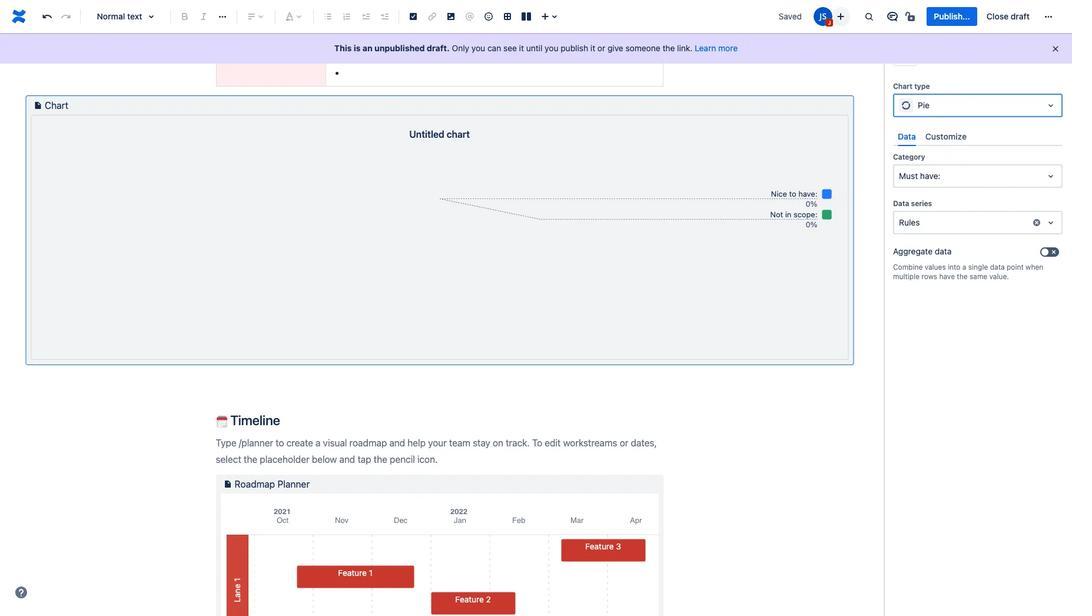 Task type: vqa. For each thing, say whether or not it's contained in the screenshot.
impact
no



Task type: describe. For each thing, give the bounding box(es) containing it.
invite to edit image
[[834, 9, 848, 23]]

meetings
[[345, 49, 385, 60]]

roadmap planner
[[235, 479, 310, 489]]

1 it from the left
[[519, 43, 524, 53]]

jacob simon image
[[814, 7, 833, 26]]

chart type
[[893, 82, 930, 91]]

Data series text field
[[899, 217, 902, 229]]

category
[[893, 153, 925, 161]]

undo ⌘z image
[[40, 9, 54, 24]]

type
[[915, 82, 930, 91]]

roadmap
[[235, 479, 275, 489]]

indent tab image
[[378, 9, 392, 24]]

normal
[[97, 11, 125, 21]]

normal text
[[97, 11, 142, 21]]

link image
[[425, 9, 439, 24]]

action item image
[[406, 9, 421, 24]]

roadmap planner image
[[221, 477, 235, 491]]

rules
[[899, 217, 920, 227]]

only
[[452, 43, 469, 53]]

data inside combine values into a single data point when multiple rows have the same value.
[[990, 263, 1005, 272]]

emoji image
[[482, 9, 496, 24]]

the inside combine values into a single data point when multiple rows have the same value.
[[957, 272, 968, 281]]

normal text button
[[85, 4, 165, 29]]

italic ⌘i image
[[197, 9, 211, 24]]

single
[[969, 263, 988, 272]]

timeline
[[228, 412, 280, 428]]

chart for chart type
[[893, 82, 913, 91]]

find and replace image
[[862, 9, 877, 24]]

chart for chart
[[45, 100, 68, 111]]

combine
[[893, 263, 923, 272]]

aggregate
[[893, 246, 933, 256]]

open image
[[1044, 169, 1058, 183]]

rows
[[922, 272, 938, 281]]

mention image
[[463, 9, 477, 24]]

into
[[948, 263, 961, 272]]

data for data
[[898, 131, 916, 141]]

link.
[[677, 43, 693, 53]]

a
[[963, 263, 967, 272]]

publish...
[[934, 11, 971, 21]]

1 open image from the top
[[1044, 98, 1058, 112]]

editable content region
[[26, 0, 853, 616]]

layouts image
[[519, 9, 534, 24]]

data series
[[893, 199, 932, 208]]

unpublished
[[375, 43, 425, 53]]

:calendar_spiral: image
[[216, 416, 228, 428]]

can
[[488, 43, 501, 53]]

customize
[[926, 131, 967, 141]]

or
[[598, 43, 606, 53]]

help image
[[14, 585, 28, 600]]

learn more link
[[695, 43, 738, 53]]

close draft button
[[980, 7, 1037, 26]]

data for data series
[[893, 199, 910, 208]]

an
[[363, 43, 373, 53]]

publish... button
[[927, 7, 978, 26]]

same
[[970, 272, 988, 281]]

this
[[334, 43, 352, 53]]

2 you from the left
[[545, 43, 559, 53]]

more image
[[1042, 9, 1056, 24]]

tab list containing data
[[893, 127, 1063, 146]]

series
[[911, 199, 932, 208]]

close image
[[1047, 45, 1061, 59]]

have:
[[920, 171, 941, 181]]

1 you from the left
[[472, 43, 485, 53]]



Task type: locate. For each thing, give the bounding box(es) containing it.
when
[[1026, 263, 1044, 272]]

pie
[[918, 100, 930, 110]]

draft
[[1011, 11, 1030, 21]]

2 open image from the top
[[1044, 216, 1058, 230]]

no restrictions image
[[905, 9, 919, 24]]

publish
[[561, 43, 588, 53]]

open image down close image
[[1044, 98, 1058, 112]]

0 vertical spatial data
[[898, 131, 916, 141]]

data up category
[[898, 131, 916, 141]]

tab list
[[893, 127, 1063, 146]]

someone
[[626, 43, 661, 53]]

1 horizontal spatial it
[[591, 43, 596, 53]]

the down a
[[957, 272, 968, 281]]

more formatting image
[[216, 9, 230, 24]]

see
[[504, 43, 517, 53]]

2 it from the left
[[591, 43, 596, 53]]

open image
[[1044, 98, 1058, 112], [1044, 216, 1058, 230]]

open image right clear image on the right of the page
[[1044, 216, 1058, 230]]

0 vertical spatial the
[[663, 43, 675, 53]]

chart image for untitled
[[31, 99, 45, 113]]

bold ⌘b image
[[178, 9, 192, 24]]

add image, video, or file image
[[444, 9, 458, 24]]

0 horizontal spatial it
[[519, 43, 524, 53]]

data
[[935, 246, 952, 256], [990, 263, 1005, 272]]

dismiss image
[[1051, 44, 1061, 54]]

data up values
[[935, 246, 952, 256]]

redo ⌘⇧z image
[[59, 9, 73, 24]]

1 horizontal spatial you
[[545, 43, 559, 53]]

draft.
[[427, 43, 450, 53]]

is
[[354, 43, 361, 53]]

close draft
[[987, 11, 1030, 21]]

0 vertical spatial data
[[935, 246, 952, 256]]

1 vertical spatial data
[[990, 263, 1005, 272]]

:calendar_spiral: image
[[216, 416, 228, 428]]

text
[[127, 11, 142, 21]]

1 horizontal spatial data
[[990, 263, 1005, 272]]

confluence image
[[9, 7, 28, 26]]

1 vertical spatial data
[[893, 199, 910, 208]]

untitled
[[409, 129, 444, 140]]

1 vertical spatial chart
[[45, 100, 68, 111]]

Category text field
[[899, 170, 902, 182]]

aggregate data
[[893, 246, 952, 256]]

this is an unpublished draft. only you can see it until you publish it or give someone the link. learn more
[[334, 43, 738, 53]]

until
[[526, 43, 543, 53]]

you right until
[[545, 43, 559, 53]]

multiple
[[893, 272, 920, 281]]

pie chart image
[[899, 98, 913, 112]]

planner
[[278, 479, 310, 489]]

untitled chart
[[409, 129, 470, 140]]

1 vertical spatial chart image
[[31, 99, 45, 113]]

1 horizontal spatial chart image
[[898, 47, 912, 61]]

1 vertical spatial open image
[[1044, 216, 1058, 230]]

it left or
[[591, 43, 596, 53]]

0 vertical spatial chart
[[893, 82, 913, 91]]

you left can
[[472, 43, 485, 53]]

0 horizontal spatial chart image
[[31, 99, 45, 113]]

numbered list ⌘⇧7 image
[[340, 9, 354, 24]]

0 vertical spatial chart image
[[898, 47, 912, 61]]

close
[[987, 11, 1009, 21]]

it right see
[[519, 43, 524, 53]]

aggregate data element
[[893, 244, 1037, 260]]

saved
[[779, 11, 802, 21]]

0 horizontal spatial you
[[472, 43, 485, 53]]

confluence image
[[9, 7, 28, 26]]

value.
[[990, 272, 1009, 281]]

0 horizontal spatial chart
[[45, 100, 68, 111]]

0 horizontal spatial data
[[935, 246, 952, 256]]

0 horizontal spatial the
[[663, 43, 675, 53]]

the left link.
[[663, 43, 675, 53]]

values
[[925, 263, 946, 272]]

have
[[940, 272, 955, 281]]

comment icon image
[[886, 9, 900, 24]]

data up value.
[[990, 263, 1005, 272]]

data up data series text field
[[893, 199, 910, 208]]

point
[[1007, 263, 1024, 272]]

it
[[519, 43, 524, 53], [591, 43, 596, 53]]

give
[[608, 43, 624, 53]]

combine values into a single data point when multiple rows have the same value.
[[893, 263, 1044, 281]]

the
[[663, 43, 675, 53], [957, 272, 968, 281]]

learn
[[695, 43, 716, 53]]

data inside tab list
[[898, 131, 916, 141]]

more
[[719, 43, 738, 53]]

chart
[[893, 82, 913, 91], [45, 100, 68, 111]]

must have:
[[899, 171, 941, 181]]

data
[[898, 131, 916, 141], [893, 199, 910, 208]]

chart inside the editable content region
[[45, 100, 68, 111]]

outdent ⇧tab image
[[359, 9, 373, 24]]

chart image
[[898, 47, 912, 61], [31, 99, 45, 113]]

1 horizontal spatial the
[[957, 272, 968, 281]]

table image
[[501, 9, 515, 24]]

chart image for chart
[[898, 47, 912, 61]]

1 horizontal spatial chart
[[893, 82, 913, 91]]

clear image
[[1032, 218, 1042, 227]]

chart
[[447, 129, 470, 140]]

1 vertical spatial the
[[957, 272, 968, 281]]

0 vertical spatial open image
[[1044, 98, 1058, 112]]

must
[[899, 171, 918, 181]]

bullet list ⌘⇧8 image
[[321, 9, 335, 24]]

you
[[472, 43, 485, 53], [545, 43, 559, 53]]



